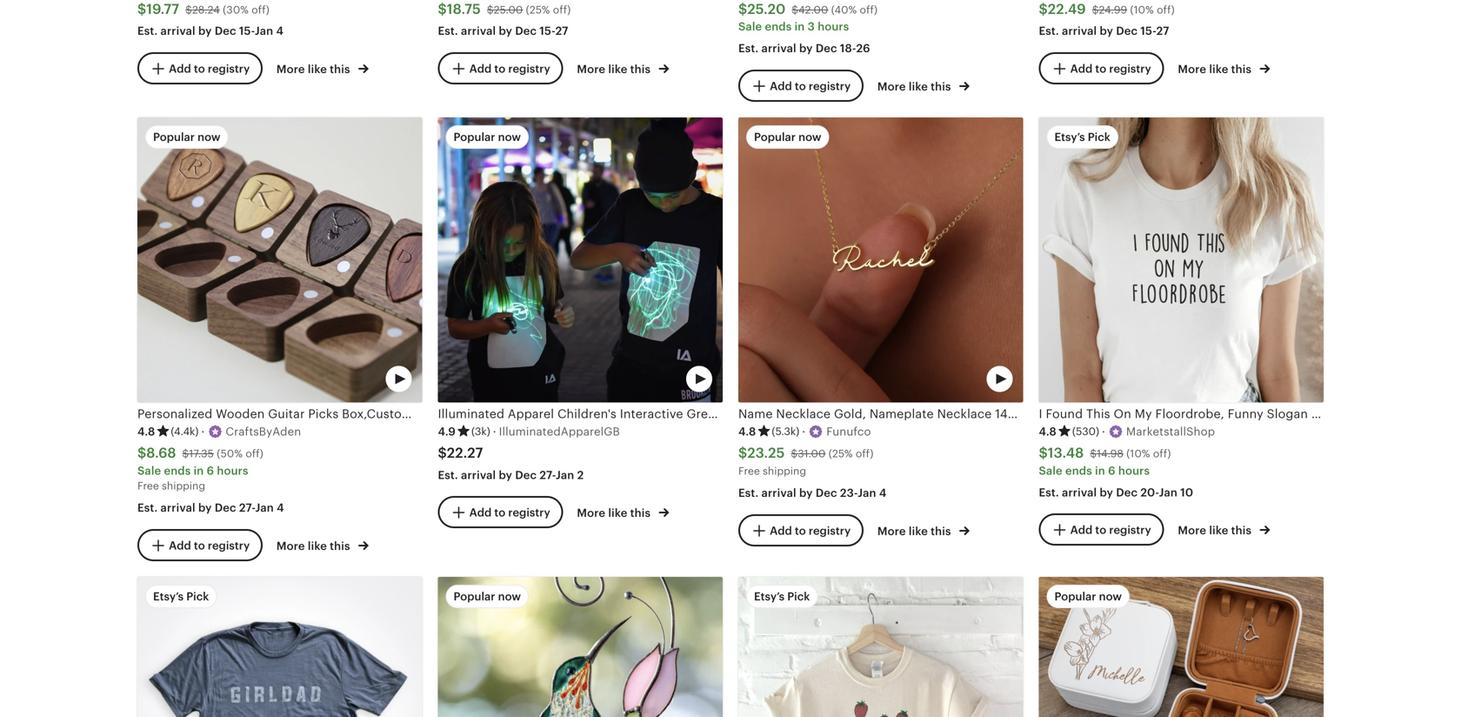 Task type: vqa. For each thing, say whether or not it's contained in the screenshot.
the leftmost 6
yes



Task type: describe. For each thing, give the bounding box(es) containing it.
by down the $ 23.25 $ 31.00 (25% off) free shipping
[[800, 487, 813, 500]]

popular now for (4.4k)
[[153, 131, 221, 144]]

$ inside $ 18.75 $ 25.00 (25% off)
[[487, 4, 494, 15]]

jan for est. arrival by dec 27-jan 4
[[255, 501, 274, 514]]

this for add to registry button underneath est. arrival by dec 15-jan 4
[[330, 63, 350, 76]]

by inside '$ 13.48 $ 14.98 (10% off) sale ends in 6 hours est. arrival by dec 20-jan 10'
[[1100, 486, 1114, 499]]

6 for 13.48
[[1109, 464, 1116, 477]]

more like this link for add to registry button underneath $ 25.20 $ 42.00 (40% off) sale ends in 3 hours est. arrival by dec 18-26
[[878, 77, 970, 95]]

in
[[801, 407, 812, 421]]

black
[[815, 407, 847, 421]]

est. down "8.68"
[[137, 501, 158, 514]]

4.8 for 13.48
[[1039, 425, 1057, 438]]

like for add to registry button underneath est. arrival by dec 23-jan 4
[[909, 525, 928, 538]]

travel jewelry box, personalized gifts for her, christmas gifts for women, engraved jewelry case, birthday gifts, leather jewelry organizer image
[[1039, 577, 1324, 717]]

now for (5.3k)
[[799, 131, 822, 144]]

off) for 23.25
[[856, 448, 874, 459]]

more like this link for add to registry button below $ 22.27 est. arrival by dec 27-jan 2
[[577, 503, 669, 521]]

2 green from the left
[[859, 407, 895, 421]]

31.00
[[798, 448, 826, 459]]

add to registry button down est. arrival by dec 23-jan 4
[[739, 514, 864, 546]]

product video element for (4.4k)
[[137, 118, 422, 403]]

product video element for (3k)
[[438, 118, 723, 403]]

registry down 20- at bottom right
[[1110, 523, 1152, 536]]

13.48
[[1048, 445, 1084, 461]]

add down 22.49
[[1071, 62, 1093, 75]]

$ 8.68 $ 17.35 (50% off) sale ends in 6 hours free shipping
[[137, 445, 264, 491]]

add to registry for add to registry button below $ 22.49 $ 24.99 (10% off)
[[1071, 62, 1152, 75]]

more like this for add to registry button below $ 22.27 est. arrival by dec 27-jan 2
[[577, 506, 654, 519]]

est. inside '$ 13.48 $ 14.98 (10% off) sale ends in 6 hours est. arrival by dec 20-jan 10'
[[1039, 486, 1060, 499]]

est. down 18.75
[[438, 25, 458, 38]]

shirt
[[771, 407, 797, 421]]

add to registry button down '$ 13.48 $ 14.98 (10% off) sale ends in 6 hours est. arrival by dec 20-jan 10'
[[1039, 513, 1165, 546]]

registry down 18-
[[809, 80, 851, 93]]

more like this for add to registry button underneath '$ 13.48 $ 14.98 (10% off) sale ends in 6 hours est. arrival by dec 20-jan 10'
[[1179, 524, 1255, 537]]

more like this for add to registry button below $ 22.49 $ 24.99 (10% off)
[[1179, 63, 1255, 76]]

t-
[[760, 407, 771, 421]]

by down 28.24 at the top left of page
[[198, 25, 212, 38]]

free inside the $ 23.25 $ 31.00 (25% off) free shipping
[[739, 465, 760, 477]]

24.99
[[1099, 4, 1128, 15]]

dec inside $ 22.27 est. arrival by dec 27-jan 2
[[515, 468, 537, 481]]

by down $ 22.49 $ 24.99 (10% off)
[[1100, 25, 1114, 38]]

etsy's for i found this on my floordrobe, funny slogan shirt, funny teenage shirts. adult and kid's sizes. teenager christmas gifts. for him and her. image
[[1055, 131, 1086, 144]]

add to registry for add to registry button underneath est. arrival by dec 23-jan 4
[[770, 524, 851, 537]]

25.20
[[748, 1, 786, 17]]

by inside $ 22.27 est. arrival by dec 27-jan 2
[[499, 468, 513, 481]]

1 green from the left
[[687, 407, 723, 421]]

(4.4k)
[[171, 425, 199, 437]]

dec inside $ 25.20 $ 42.00 (40% off) sale ends in 3 hours est. arrival by dec 18-26
[[816, 42, 838, 55]]

etsy's pick for i found this on my floordrobe, funny slogan shirt, funny teenage shirts. adult and kid's sizes. teenager christmas gifts. for him and her. image
[[1055, 131, 1111, 144]]

42.00
[[799, 4, 829, 15]]

sale for 13.48
[[1039, 464, 1063, 477]]

27- inside $ 22.27 est. arrival by dec 27-jan 2
[[540, 468, 556, 481]]

this for add to registry button underneath 25.00
[[631, 63, 651, 76]]

more like this for add to registry button underneath est. arrival by dec 15-jan 4
[[277, 63, 353, 76]]

this for add to registry button below $ 22.49 $ 24.99 (10% off)
[[1232, 63, 1252, 76]]

4.8 for 8.68
[[137, 425, 155, 438]]

to for add to registry button underneath '$ 13.48 $ 14.98 (10% off) sale ends in 6 hours est. arrival by dec 20-jan 10'
[[1096, 523, 1107, 536]]

dec inside '$ 13.48 $ 14.98 (10% off) sale ends in 6 hours est. arrival by dec 20-jan 10'
[[1117, 486, 1138, 499]]

ends for 13.48
[[1066, 464, 1093, 477]]

like for add to registry button below $ 22.27 est. arrival by dec 27-jan 2
[[609, 506, 628, 519]]

like for add to registry button underneath 'est. arrival by dec 27-jan 4'
[[308, 539, 327, 552]]

19.77
[[146, 1, 179, 17]]

interactive
[[620, 407, 684, 421]]

est. down 19.77
[[137, 25, 158, 38]]

dec down the $ 8.68 $ 17.35 (50% off) sale ends in 6 hours free shipping
[[215, 501, 236, 514]]

(50%
[[217, 448, 243, 459]]

more like this link for add to registry button underneath 25.00
[[577, 59, 669, 77]]

est. down 22.49
[[1039, 25, 1060, 38]]

26
[[857, 42, 871, 55]]

$ 22.49 $ 24.99 (10% off)
[[1039, 1, 1175, 17]]

(10% for 22.49
[[1131, 4, 1155, 15]]

1 vertical spatial 27-
[[239, 501, 255, 514]]

pick for i found this on my floordrobe, funny slogan shirt, funny teenage shirts. adult and kid's sizes. teenager christmas gifts. for him and her. image
[[1088, 131, 1111, 144]]

15- for 18.75
[[540, 25, 556, 38]]

popular for (5.3k)
[[754, 131, 796, 144]]

jan for est. arrival by dec 15-jan 4
[[255, 25, 273, 38]]

jan for est. arrival by dec 23-jan 4
[[858, 487, 877, 500]]

etsy's for strawberry shirt, screen print t-shirt, graphic tee, foodie clothing gift image
[[754, 590, 785, 603]]

by down the $ 8.68 $ 17.35 (50% off) sale ends in 6 hours free shipping
[[198, 501, 212, 514]]

registry down est. arrival by dec 23-jan 4
[[809, 524, 851, 537]]

registry down the 24.99
[[1110, 62, 1152, 75]]

2 · from the left
[[493, 425, 497, 438]]

popular for (3k)
[[454, 131, 496, 144]]

girldad® flint blue girl dad, girl dad gift, girldad, dad of girl, dad of girls shirt, gift for dad, dad shirt, holiday shirt, gift image
[[137, 577, 422, 717]]

4.8 for 23.25
[[739, 425, 756, 438]]

registry down 'est. arrival by dec 27-jan 4'
[[208, 539, 250, 552]]

popular for (4.4k)
[[153, 131, 195, 144]]

to for add to registry button below $ 22.49 $ 24.99 (10% off)
[[1096, 62, 1107, 75]]

18-
[[840, 42, 857, 55]]

add to registry button down 'est. arrival by dec 27-jan 4'
[[137, 529, 263, 561]]

· for 13.48
[[1102, 425, 1106, 438]]

1 etsy's pick link from the left
[[137, 577, 422, 717]]

arrival down 19.77
[[161, 25, 196, 38]]

hummingbird stained glass window hangings christmas gifts hummingbird gift custom stained glass bird suncatcher humming bird feeder image
[[438, 577, 723, 717]]

(530)
[[1073, 425, 1100, 437]]

est. down 23.25
[[739, 487, 759, 500]]

add down $ 22.27 est. arrival by dec 27-jan 2
[[470, 506, 492, 519]]

add to registry for add to registry button underneath 25.00
[[470, 62, 551, 75]]

off) for 8.68
[[246, 448, 264, 459]]

(25% for 23.25
[[829, 448, 853, 459]]

4.9
[[438, 425, 456, 438]]

add to registry for add to registry button underneath est. arrival by dec 15-jan 4
[[169, 62, 250, 75]]

add to registry for add to registry button underneath '$ 13.48 $ 14.98 (10% off) sale ends in 6 hours est. arrival by dec 20-jan 10'
[[1071, 523, 1152, 536]]

add down $ 25.20 $ 42.00 (40% off) sale ends in 3 hours est. arrival by dec 18-26
[[770, 80, 792, 93]]

1 popular now link from the left
[[438, 577, 723, 717]]

25.00
[[494, 4, 523, 15]]

est. arrival by dec 15-27 for 18.75
[[438, 25, 569, 38]]

$ 19.77 $ 28.24 (30% off)
[[137, 1, 270, 17]]

$ 23.25 $ 31.00 (25% off) free shipping
[[739, 445, 874, 477]]

est. inside $ 22.27 est. arrival by dec 27-jan 2
[[438, 468, 458, 481]]

more like this for add to registry button underneath est. arrival by dec 23-jan 4
[[878, 525, 954, 538]]

15- for 19.77
[[239, 25, 255, 38]]

in for 25.20
[[795, 20, 805, 33]]

ends for 25.20
[[765, 20, 792, 33]]

22.49
[[1048, 1, 1087, 17]]

by down 25.00
[[499, 25, 513, 38]]

by inside $ 25.20 $ 42.00 (40% off) sale ends in 3 hours est. arrival by dec 18-26
[[800, 42, 813, 55]]

22.27
[[447, 445, 483, 461]]



Task type: locate. For each thing, give the bounding box(es) containing it.
popular now for (5.3k)
[[754, 131, 822, 144]]

0 horizontal spatial ends
[[164, 464, 191, 477]]

off) right 25.00
[[553, 4, 571, 15]]

2 popular now link from the left
[[1039, 577, 1324, 717]]

4.8 up 13.48
[[1039, 425, 1057, 438]]

to down est. arrival by dec 15-jan 4
[[194, 62, 205, 75]]

1 horizontal spatial free
[[739, 465, 760, 477]]

off) up 20- at bottom right
[[1154, 448, 1172, 459]]

etsy's for "girldad® flint blue girl dad, girl dad gift, girldad, dad of girl, dad of girls shirt, gift for dad, dad shirt, holiday shirt, gift" 'image'
[[153, 590, 184, 603]]

10
[[1181, 486, 1194, 499]]

arrival
[[161, 25, 196, 38], [461, 25, 496, 38], [1062, 25, 1097, 38], [762, 42, 797, 55], [461, 468, 496, 481], [1062, 486, 1097, 499], [762, 487, 797, 500], [161, 501, 196, 514]]

add to registry for add to registry button underneath $ 25.20 $ 42.00 (40% off) sale ends in 3 hours est. arrival by dec 18-26
[[770, 80, 851, 93]]

est. arrival by dec 15-27
[[438, 25, 569, 38], [1039, 25, 1170, 38]]

23-
[[840, 487, 858, 500]]

add to registry for add to registry button below $ 22.27 est. arrival by dec 27-jan 2
[[470, 506, 551, 519]]

etsy's
[[1055, 131, 1086, 144], [153, 590, 184, 603], [754, 590, 785, 603]]

0 vertical spatial shipping
[[763, 465, 807, 477]]

1 horizontal spatial popular now link
[[1039, 577, 1324, 717]]

ends down "8.68"
[[164, 464, 191, 477]]

1 horizontal spatial ends
[[765, 20, 792, 33]]

glow right / in the right of the page
[[898, 407, 929, 421]]

add to registry button down 25.00
[[438, 52, 564, 84]]

add down est. arrival by dec 23-jan 4
[[770, 524, 792, 537]]

1 15- from the left
[[239, 25, 255, 38]]

add to registry button down $ 22.49 $ 24.99 (10% off)
[[1039, 52, 1165, 84]]

add to registry for add to registry button underneath 'est. arrival by dec 27-jan 4'
[[169, 539, 250, 552]]

0 horizontal spatial free
[[137, 480, 159, 491]]

off)
[[252, 4, 270, 15], [553, 4, 571, 15], [860, 4, 878, 15], [1157, 4, 1175, 15], [246, 448, 264, 459], [856, 448, 874, 459], [1154, 448, 1172, 459]]

personalized wooden guitar picks box,custom engraved guitar pick box storage,guitar plectrum organizer,music gift for guitarist musician image
[[137, 118, 422, 403]]

off) right (30%
[[252, 4, 270, 15]]

hours
[[818, 20, 850, 33], [217, 464, 249, 477], [1119, 464, 1150, 477]]

this for add to registry button underneath '$ 13.48 $ 14.98 (10% off) sale ends in 6 hours est. arrival by dec 20-jan 10'
[[1232, 524, 1252, 537]]

green
[[687, 407, 723, 421], [859, 407, 895, 421]]

23.25
[[748, 445, 785, 461]]

6 for 8.68
[[207, 464, 214, 477]]

(10% inside '$ 13.48 $ 14.98 (10% off) sale ends in 6 hours est. arrival by dec 20-jan 10'
[[1127, 448, 1151, 459]]

more like this link for add to registry button underneath est. arrival by dec 23-jan 4
[[878, 521, 970, 539]]

0 horizontal spatial green
[[687, 407, 723, 421]]

more like this for add to registry button underneath $ 25.20 $ 42.00 (40% off) sale ends in 3 hours est. arrival by dec 18-26
[[878, 80, 954, 93]]

to for add to registry button below $ 22.27 est. arrival by dec 27-jan 2
[[495, 506, 506, 519]]

hours for 13.48
[[1119, 464, 1150, 477]]

6 inside '$ 13.48 $ 14.98 (10% off) sale ends in 6 hours est. arrival by dec 20-jan 10'
[[1109, 464, 1116, 477]]

this for add to registry button underneath $ 25.20 $ 42.00 (40% off) sale ends in 3 hours est. arrival by dec 18-26
[[931, 80, 952, 93]]

in inside $ 25.20 $ 42.00 (40% off) sale ends in 3 hours est. arrival by dec 18-26
[[795, 20, 805, 33]]

1 6 from the left
[[207, 464, 214, 477]]

1 horizontal spatial sale
[[739, 20, 762, 33]]

15- down $ 18.75 $ 25.00 (25% off)
[[540, 25, 556, 38]]

1 horizontal spatial (25%
[[829, 448, 853, 459]]

in for 8.68
[[194, 464, 204, 477]]

registry down $ 22.27 est. arrival by dec 27-jan 2
[[508, 506, 551, 519]]

to down '$ 13.48 $ 14.98 (10% off) sale ends in 6 hours est. arrival by dec 20-jan 10'
[[1096, 523, 1107, 536]]

(10% right the 24.99
[[1131, 4, 1155, 15]]

off) inside $ 19.77 $ 28.24 (30% off)
[[252, 4, 270, 15]]

est. arrival by dec 15-27 down $ 22.49 $ 24.99 (10% off)
[[1039, 25, 1170, 38]]

off) right the 24.99
[[1157, 4, 1175, 15]]

2 horizontal spatial sale
[[1039, 464, 1063, 477]]

ends down 25.20
[[765, 20, 792, 33]]

etsy's pick for strawberry shirt, screen print t-shirt, graphic tee, foodie clothing gift image
[[754, 590, 810, 603]]

4 · from the left
[[1102, 425, 1106, 438]]

6 inside the $ 8.68 $ 17.35 (50% off) sale ends in 6 hours free shipping
[[207, 464, 214, 477]]

2 horizontal spatial etsy's
[[1055, 131, 1086, 144]]

0 vertical spatial 27-
[[540, 468, 556, 481]]

4 for 23.25
[[880, 487, 887, 500]]

sale for 25.20
[[739, 20, 762, 33]]

off) for 18.75
[[553, 4, 571, 15]]

sale for 8.68
[[137, 464, 161, 477]]

hours inside '$ 13.48 $ 14.98 (10% off) sale ends in 6 hours est. arrival by dec 20-jan 10'
[[1119, 464, 1150, 477]]

1 est. arrival by dec 15-27 from the left
[[438, 25, 569, 38]]

0 horizontal spatial 6
[[207, 464, 214, 477]]

est. down 25.20
[[739, 42, 759, 55]]

$ 18.75 $ 25.00 (25% off)
[[438, 1, 571, 17]]

by down apparel at left bottom
[[499, 468, 513, 481]]

to down $ 22.49 $ 24.99 (10% off)
[[1096, 62, 1107, 75]]

sale down 25.20
[[739, 20, 762, 33]]

18.75
[[447, 1, 481, 17]]

arrival inside $ 25.20 $ 42.00 (40% off) sale ends in 3 hours est. arrival by dec 18-26
[[762, 42, 797, 55]]

28.24
[[192, 4, 220, 15]]

like for add to registry button underneath $ 25.20 $ 42.00 (40% off) sale ends in 3 hours est. arrival by dec 18-26
[[909, 80, 928, 93]]

now
[[198, 131, 221, 144], [498, 131, 521, 144], [799, 131, 822, 144], [498, 590, 521, 603], [1100, 590, 1122, 603]]

(40%
[[832, 4, 857, 15]]

3 4.8 from the left
[[1039, 425, 1057, 438]]

$
[[137, 1, 146, 17], [438, 1, 447, 17], [739, 1, 748, 17], [1039, 1, 1048, 17], [185, 4, 192, 15], [487, 4, 494, 15], [792, 4, 799, 15], [1093, 4, 1099, 15], [137, 445, 146, 461], [438, 445, 447, 461], [739, 445, 748, 461], [1039, 445, 1048, 461], [182, 448, 189, 459], [791, 448, 798, 459], [1091, 448, 1097, 459]]

27 for 18.75
[[556, 25, 569, 38]]

2 6 from the left
[[1109, 464, 1116, 477]]

(5.3k)
[[772, 425, 800, 437]]

to down 'est. arrival by dec 27-jan 4'
[[194, 539, 205, 552]]

1 horizontal spatial glow
[[898, 407, 929, 421]]

8.68
[[146, 445, 176, 461]]

by down 3
[[800, 42, 813, 55]]

pick for strawberry shirt, screen print t-shirt, graphic tee, foodie clothing gift image
[[788, 590, 810, 603]]

2 4.8 from the left
[[739, 425, 756, 438]]

27 for 22.49
[[1157, 25, 1170, 38]]

sale
[[739, 20, 762, 33], [137, 464, 161, 477], [1039, 464, 1063, 477]]

sale inside the $ 8.68 $ 17.35 (50% off) sale ends in 6 hours free shipping
[[137, 464, 161, 477]]

2 glow from the left
[[898, 407, 929, 421]]

1 horizontal spatial est. arrival by dec 15-27
[[1039, 25, 1170, 38]]

27- left the 2
[[540, 468, 556, 481]]

0 horizontal spatial in
[[194, 464, 204, 477]]

arrival down 18.75
[[461, 25, 496, 38]]

1 vertical spatial (10%
[[1127, 448, 1151, 459]]

· right (4.4k)
[[201, 425, 205, 438]]

2
[[577, 468, 584, 481]]

0 horizontal spatial popular now link
[[438, 577, 723, 717]]

(25% inside $ 18.75 $ 25.00 (25% off)
[[526, 4, 550, 15]]

(10% inside $ 22.49 $ 24.99 (10% off)
[[1131, 4, 1155, 15]]

pick for "girldad® flint blue girl dad, girl dad gift, girldad, dad of girl, dad of girls shirt, gift for dad, dad shirt, holiday shirt, gift" 'image'
[[186, 590, 209, 603]]

in left 3
[[795, 20, 805, 33]]

i found this on my floordrobe, funny slogan shirt, funny teenage shirts. adult and kid's sizes. teenager christmas gifts. for him and her. image
[[1039, 118, 1324, 403]]

jan down the $ 23.25 $ 31.00 (25% off) free shipping
[[858, 487, 877, 500]]

glow
[[726, 407, 757, 421], [898, 407, 929, 421]]

0 horizontal spatial 27-
[[239, 501, 255, 514]]

more like this link
[[277, 59, 369, 77], [577, 59, 669, 77], [1179, 59, 1271, 77], [878, 77, 970, 95], [577, 503, 669, 521], [1179, 520, 1271, 538], [878, 521, 970, 539], [277, 536, 369, 554]]

$ inside $ 22.27 est. arrival by dec 27-jan 2
[[438, 445, 447, 461]]

add to registry
[[169, 62, 250, 75], [470, 62, 551, 75], [1071, 62, 1152, 75], [770, 80, 851, 93], [470, 506, 551, 519], [1071, 523, 1152, 536], [770, 524, 851, 537], [169, 539, 250, 552]]

add down est. arrival by dec 15-jan 4
[[169, 62, 191, 75]]

/
[[850, 407, 855, 421]]

more like this link for add to registry button below $ 22.49 $ 24.99 (10% off)
[[1179, 59, 1271, 77]]

like for add to registry button underneath 25.00
[[609, 63, 628, 76]]

arrival inside '$ 13.48 $ 14.98 (10% off) sale ends in 6 hours est. arrival by dec 20-jan 10'
[[1062, 486, 1097, 499]]

registry
[[208, 62, 250, 75], [508, 62, 551, 75], [1110, 62, 1152, 75], [809, 80, 851, 93], [508, 506, 551, 519], [1110, 523, 1152, 536], [809, 524, 851, 537], [208, 539, 250, 552]]

(30%
[[223, 4, 249, 15]]

(25%
[[526, 4, 550, 15], [829, 448, 853, 459]]

27 down $ 18.75 $ 25.00 (25% off)
[[556, 25, 569, 38]]

this for add to registry button underneath est. arrival by dec 23-jan 4
[[931, 525, 952, 538]]

add
[[169, 62, 191, 75], [470, 62, 492, 75], [1071, 62, 1093, 75], [770, 80, 792, 93], [470, 506, 492, 519], [1071, 523, 1093, 536], [770, 524, 792, 537], [169, 539, 191, 552]]

add to registry button down $ 22.27 est. arrival by dec 27-jan 2
[[438, 496, 564, 528]]

illuminated apparel children's interactive green glow t-shirt in black / green glow image
[[438, 118, 723, 403]]

sale inside '$ 13.48 $ 14.98 (10% off) sale ends in 6 hours est. arrival by dec 20-jan 10'
[[1039, 464, 1063, 477]]

4.8 up 23.25
[[739, 425, 756, 438]]

free inside the $ 8.68 $ 17.35 (50% off) sale ends in 6 hours free shipping
[[137, 480, 159, 491]]

add down '$ 13.48 $ 14.98 (10% off) sale ends in 6 hours est. arrival by dec 20-jan 10'
[[1071, 523, 1093, 536]]

1 horizontal spatial hours
[[818, 20, 850, 33]]

4.8
[[137, 425, 155, 438], [739, 425, 756, 438], [1039, 425, 1057, 438]]

3
[[808, 20, 815, 33]]

popular now
[[153, 131, 221, 144], [454, 131, 521, 144], [754, 131, 822, 144], [454, 590, 521, 603], [1055, 590, 1122, 603]]

3 · from the left
[[802, 425, 806, 438]]

2 27 from the left
[[1157, 25, 1170, 38]]

add to registry down est. arrival by dec 23-jan 4
[[770, 524, 851, 537]]

more
[[277, 63, 305, 76], [577, 63, 606, 76], [1179, 63, 1207, 76], [878, 80, 906, 93], [577, 506, 606, 519], [1179, 524, 1207, 537], [878, 525, 906, 538], [277, 539, 305, 552]]

4.8 up "8.68"
[[137, 425, 155, 438]]

1 horizontal spatial 15-
[[540, 25, 556, 38]]

$ inside $ 19.77 $ 28.24 (30% off)
[[185, 4, 192, 15]]

jan inside $ 22.27 est. arrival by dec 27-jan 2
[[556, 468, 575, 481]]

off) for 22.49
[[1157, 4, 1175, 15]]

shipping inside the $ 8.68 $ 17.35 (50% off) sale ends in 6 hours free shipping
[[162, 480, 205, 491]]

0 horizontal spatial pick
[[186, 590, 209, 603]]

2 horizontal spatial etsy's pick
[[1055, 131, 1111, 144]]

0 horizontal spatial etsy's pick
[[153, 590, 209, 603]]

off) inside the $ 23.25 $ 31.00 (25% off) free shipping
[[856, 448, 874, 459]]

14.98
[[1097, 448, 1124, 459]]

apparel
[[508, 407, 554, 421]]

green right interactive
[[687, 407, 723, 421]]

add to registry button down est. arrival by dec 15-jan 4
[[137, 52, 263, 84]]

0 horizontal spatial etsy's
[[153, 590, 184, 603]]

1 vertical spatial shipping
[[162, 480, 205, 491]]

1 horizontal spatial 27
[[1157, 25, 1170, 38]]

1 4.8 from the left
[[137, 425, 155, 438]]

free down 23.25
[[739, 465, 760, 477]]

est. arrival by dec 15-jan 4
[[137, 25, 284, 38]]

1 horizontal spatial etsy's pick
[[754, 590, 810, 603]]

0 horizontal spatial sale
[[137, 464, 161, 477]]

popular
[[153, 131, 195, 144], [454, 131, 496, 144], [754, 131, 796, 144], [454, 590, 496, 603], [1055, 590, 1097, 603]]

dec down 25.00
[[515, 25, 537, 38]]

off) inside $ 25.20 $ 42.00 (40% off) sale ends in 3 hours est. arrival by dec 18-26
[[860, 4, 878, 15]]

(10%
[[1131, 4, 1155, 15], [1127, 448, 1151, 459]]

15-
[[239, 25, 255, 38], [540, 25, 556, 38], [1141, 25, 1157, 38]]

jan inside '$ 13.48 $ 14.98 (10% off) sale ends in 6 hours est. arrival by dec 20-jan 10'
[[1160, 486, 1178, 499]]

· down in
[[802, 425, 806, 438]]

(25% right 25.00
[[526, 4, 550, 15]]

hours for 25.20
[[818, 20, 850, 33]]

est. arrival by dec 15-27 for 22.49
[[1039, 25, 1170, 38]]

ends for 8.68
[[164, 464, 191, 477]]

free down "8.68"
[[137, 480, 159, 491]]

in for 13.48
[[1096, 464, 1106, 477]]

arrival down 13.48
[[1062, 486, 1097, 499]]

0 vertical spatial 4
[[276, 25, 284, 38]]

est. arrival by dec 15-27 down $ 18.75 $ 25.00 (25% off)
[[438, 25, 569, 38]]

dec left 23-
[[816, 487, 838, 500]]

now for (4.4k)
[[198, 131, 221, 144]]

to for add to registry button underneath $ 25.20 $ 42.00 (40% off) sale ends in 3 hours est. arrival by dec 18-26
[[795, 80, 806, 93]]

1 horizontal spatial 27-
[[540, 468, 556, 481]]

4 for 8.68
[[277, 501, 284, 514]]

free
[[739, 465, 760, 477], [137, 480, 159, 491]]

strawberry shirt, screen print t-shirt, graphic tee, foodie clothing gift image
[[739, 577, 1024, 717]]

ends inside '$ 13.48 $ 14.98 (10% off) sale ends in 6 hours est. arrival by dec 20-jan 10'
[[1066, 464, 1093, 477]]

shipping inside the $ 23.25 $ 31.00 (25% off) free shipping
[[763, 465, 807, 477]]

0 vertical spatial (25%
[[526, 4, 550, 15]]

0 horizontal spatial 27
[[556, 25, 569, 38]]

shipping
[[763, 465, 807, 477], [162, 480, 205, 491]]

hours for 8.68
[[217, 464, 249, 477]]

2 vertical spatial 4
[[277, 501, 284, 514]]

2 horizontal spatial pick
[[1088, 131, 1111, 144]]

by down 14.98
[[1100, 486, 1114, 499]]

now for (3k)
[[498, 131, 521, 144]]

in down 17.35
[[194, 464, 204, 477]]

off) inside $ 18.75 $ 25.00 (25% off)
[[553, 4, 571, 15]]

1 vertical spatial free
[[137, 480, 159, 491]]

1 horizontal spatial etsy's pick link
[[739, 577, 1024, 717]]

ends inside the $ 8.68 $ 17.35 (50% off) sale ends in 6 hours free shipping
[[164, 464, 191, 477]]

add to registry down 25.00
[[470, 62, 551, 75]]

2 horizontal spatial in
[[1096, 464, 1106, 477]]

2 horizontal spatial 15-
[[1141, 25, 1157, 38]]

by
[[198, 25, 212, 38], [499, 25, 513, 38], [1100, 25, 1114, 38], [800, 42, 813, 55], [499, 468, 513, 481], [1100, 486, 1114, 499], [800, 487, 813, 500], [198, 501, 212, 514]]

etsy's pick link
[[137, 577, 422, 717], [739, 577, 1024, 717]]

add to registry button down $ 25.20 $ 42.00 (40% off) sale ends in 3 hours est. arrival by dec 18-26
[[739, 70, 864, 102]]

children's
[[558, 407, 617, 421]]

15- down (30%
[[239, 25, 255, 38]]

0 horizontal spatial 4.8
[[137, 425, 155, 438]]

1 horizontal spatial green
[[859, 407, 895, 421]]

$ 22.27 est. arrival by dec 27-jan 2
[[438, 445, 584, 481]]

0 vertical spatial (10%
[[1131, 4, 1155, 15]]

hours down the (40% at the top of page
[[818, 20, 850, 33]]

ends inside $ 25.20 $ 42.00 (40% off) sale ends in 3 hours est. arrival by dec 18-26
[[765, 20, 792, 33]]

dec down the 24.99
[[1117, 25, 1138, 38]]

27
[[556, 25, 569, 38], [1157, 25, 1170, 38]]

add down 'est. arrival by dec 27-jan 4'
[[169, 539, 191, 552]]

3 15- from the left
[[1141, 25, 1157, 38]]

1 vertical spatial 4
[[880, 487, 887, 500]]

0 horizontal spatial glow
[[726, 407, 757, 421]]

0 horizontal spatial est. arrival by dec 15-27
[[438, 25, 569, 38]]

illuminated apparel children's interactive green glow t-shirt in black / green glow
[[438, 407, 929, 421]]

· for 23.25
[[802, 425, 806, 438]]

off) inside '$ 13.48 $ 14.98 (10% off) sale ends in 6 hours est. arrival by dec 20-jan 10'
[[1154, 448, 1172, 459]]

(25% for 18.75
[[526, 4, 550, 15]]

shipping up 'est. arrival by dec 27-jan 4'
[[162, 480, 205, 491]]

arrival down the $ 23.25 $ 31.00 (25% off) free shipping
[[762, 487, 797, 500]]

1 horizontal spatial pick
[[788, 590, 810, 603]]

hours inside $ 25.20 $ 42.00 (40% off) sale ends in 3 hours est. arrival by dec 18-26
[[818, 20, 850, 33]]

0 horizontal spatial shipping
[[162, 480, 205, 491]]

4
[[276, 25, 284, 38], [880, 487, 887, 500], [277, 501, 284, 514]]

est. inside $ 25.20 $ 42.00 (40% off) sale ends in 3 hours est. arrival by dec 18-26
[[739, 42, 759, 55]]

to down est. arrival by dec 23-jan 4
[[795, 524, 806, 537]]

arrival down 25.20
[[762, 42, 797, 55]]

off) inside the $ 8.68 $ 17.35 (50% off) sale ends in 6 hours free shipping
[[246, 448, 264, 459]]

more like this
[[277, 63, 353, 76], [577, 63, 654, 76], [1179, 63, 1255, 76], [878, 80, 954, 93], [577, 506, 654, 519], [1179, 524, 1255, 537], [878, 525, 954, 538], [277, 539, 353, 552]]

27 down $ 22.49 $ 24.99 (10% off)
[[1157, 25, 1170, 38]]

off) for 25.20
[[860, 4, 878, 15]]

jan left 10
[[1160, 486, 1178, 499]]

arrival down 22.49
[[1062, 25, 1097, 38]]

1 horizontal spatial 6
[[1109, 464, 1116, 477]]

2 15- from the left
[[540, 25, 556, 38]]

1 · from the left
[[201, 425, 205, 438]]

est. down 22.27
[[438, 468, 458, 481]]

6
[[207, 464, 214, 477], [1109, 464, 1116, 477]]

add to registry down 'est. arrival by dec 27-jan 4'
[[169, 539, 250, 552]]

1 vertical spatial (25%
[[829, 448, 853, 459]]

more like this link for add to registry button underneath '$ 13.48 $ 14.98 (10% off) sale ends in 6 hours est. arrival by dec 20-jan 10'
[[1179, 520, 1271, 538]]

0 horizontal spatial hours
[[217, 464, 249, 477]]

like for add to registry button below $ 22.49 $ 24.99 (10% off)
[[1210, 63, 1229, 76]]

registry down est. arrival by dec 15-jan 4
[[208, 62, 250, 75]]

0 horizontal spatial etsy's pick link
[[137, 577, 422, 717]]

1 27 from the left
[[556, 25, 569, 38]]

20-
[[1141, 486, 1160, 499]]

dec left 20- at bottom right
[[1117, 486, 1138, 499]]

in down 14.98
[[1096, 464, 1106, 477]]

more like this for add to registry button underneath 25.00
[[577, 63, 654, 76]]

arrival inside $ 22.27 est. arrival by dec 27-jan 2
[[461, 468, 496, 481]]

jan
[[255, 25, 273, 38], [556, 468, 575, 481], [1160, 486, 1178, 499], [858, 487, 877, 500], [255, 501, 274, 514]]

(10% right 14.98
[[1127, 448, 1151, 459]]

est. arrival by dec 27-jan 4
[[137, 501, 284, 514]]

dec
[[215, 25, 236, 38], [515, 25, 537, 38], [1117, 25, 1138, 38], [816, 42, 838, 55], [515, 468, 537, 481], [1117, 486, 1138, 499], [816, 487, 838, 500], [215, 501, 236, 514]]

off) for 13.48
[[1154, 448, 1172, 459]]

add to registry down 18-
[[770, 80, 851, 93]]

0 vertical spatial free
[[739, 465, 760, 477]]

1 glow from the left
[[726, 407, 757, 421]]

illuminated
[[438, 407, 505, 421]]

more like this link for add to registry button underneath est. arrival by dec 15-jan 4
[[277, 59, 369, 77]]

2 horizontal spatial 4.8
[[1039, 425, 1057, 438]]

1 horizontal spatial etsy's
[[754, 590, 785, 603]]

like
[[308, 63, 327, 76], [609, 63, 628, 76], [1210, 63, 1229, 76], [909, 80, 928, 93], [609, 506, 628, 519], [1210, 524, 1229, 537], [909, 525, 928, 538], [308, 539, 327, 552]]

add to registry button
[[137, 52, 263, 84], [438, 52, 564, 84], [1039, 52, 1165, 84], [739, 70, 864, 102], [438, 496, 564, 528], [1039, 513, 1165, 546], [739, 514, 864, 546], [137, 529, 263, 561]]

to for add to registry button underneath 'est. arrival by dec 27-jan 4'
[[194, 539, 205, 552]]

$ inside $ 22.49 $ 24.99 (10% off)
[[1093, 4, 1099, 15]]

est.
[[137, 25, 158, 38], [438, 25, 458, 38], [1039, 25, 1060, 38], [739, 42, 759, 55], [438, 468, 458, 481], [1039, 486, 1060, 499], [739, 487, 759, 500], [137, 501, 158, 514]]

hours down (50%
[[217, 464, 249, 477]]

dec down (30%
[[215, 25, 236, 38]]

to for add to registry button underneath 25.00
[[495, 62, 506, 75]]

more like this link for add to registry button underneath 'est. arrival by dec 27-jan 4'
[[277, 536, 369, 554]]

etsy's pick
[[1055, 131, 1111, 144], [153, 590, 209, 603], [754, 590, 810, 603]]

name necklace gold, nameplate necklace 14k solid gold, custom name jewelry, gold filled name, mama necklace, personalized name jewelry, au20 image
[[739, 118, 1024, 403]]

17.35
[[189, 448, 214, 459]]

in inside '$ 13.48 $ 14.98 (10% off) sale ends in 6 hours est. arrival by dec 20-jan 10'
[[1096, 464, 1106, 477]]

· right the (3k)
[[493, 425, 497, 438]]

this for add to registry button underneath 'est. arrival by dec 27-jan 4'
[[330, 539, 350, 552]]

like for add to registry button underneath est. arrival by dec 15-jan 4
[[308, 63, 327, 76]]

more like this for add to registry button underneath 'est. arrival by dec 27-jan 4'
[[277, 539, 353, 552]]

to for add to registry button underneath est. arrival by dec 23-jan 4
[[795, 524, 806, 537]]

15- for 22.49
[[1141, 25, 1157, 38]]

to
[[194, 62, 205, 75], [495, 62, 506, 75], [1096, 62, 1107, 75], [795, 80, 806, 93], [495, 506, 506, 519], [1096, 523, 1107, 536], [795, 524, 806, 537], [194, 539, 205, 552]]

2 horizontal spatial ends
[[1066, 464, 1093, 477]]

registry down 25.00
[[508, 62, 551, 75]]

glow left 't-'
[[726, 407, 757, 421]]

arrival down the $ 8.68 $ 17.35 (50% off) sale ends in 6 hours free shipping
[[161, 501, 196, 514]]

off) inside $ 22.49 $ 24.99 (10% off)
[[1157, 4, 1175, 15]]

est. arrival by dec 23-jan 4
[[739, 487, 887, 500]]

6 down 14.98
[[1109, 464, 1116, 477]]

to for add to registry button underneath est. arrival by dec 15-jan 4
[[194, 62, 205, 75]]

1 horizontal spatial 4.8
[[739, 425, 756, 438]]

(3k)
[[472, 425, 491, 437]]

· right (530)
[[1102, 425, 1106, 438]]

27-
[[540, 468, 556, 481], [239, 501, 255, 514]]

2 etsy's pick link from the left
[[739, 577, 1024, 717]]

sale inside $ 25.20 $ 42.00 (40% off) sale ends in 3 hours est. arrival by dec 18-26
[[739, 20, 762, 33]]

this
[[330, 63, 350, 76], [631, 63, 651, 76], [1232, 63, 1252, 76], [931, 80, 952, 93], [631, 506, 651, 519], [1232, 524, 1252, 537], [931, 525, 952, 538], [330, 539, 350, 552]]

(10% for 13.48
[[1127, 448, 1151, 459]]

off) right the (40% at the top of page
[[860, 4, 878, 15]]

etsy's pick for "girldad® flint blue girl dad, girl dad gift, girldad, dad of girl, dad of girls shirt, gift for dad, dad shirt, holiday shirt, gift" 'image'
[[153, 590, 209, 603]]

this for add to registry button below $ 22.27 est. arrival by dec 27-jan 2
[[631, 506, 651, 519]]

1 horizontal spatial shipping
[[763, 465, 807, 477]]

like for add to registry button underneath '$ 13.48 $ 14.98 (10% off) sale ends in 6 hours est. arrival by dec 20-jan 10'
[[1210, 524, 1229, 537]]

pick
[[1088, 131, 1111, 144], [186, 590, 209, 603], [788, 590, 810, 603]]

add to registry down est. arrival by dec 15-jan 4
[[169, 62, 250, 75]]

·
[[201, 425, 205, 438], [493, 425, 497, 438], [802, 425, 806, 438], [1102, 425, 1106, 438]]

(25% inside the $ 23.25 $ 31.00 (25% off) free shipping
[[829, 448, 853, 459]]

$ 25.20 $ 42.00 (40% off) sale ends in 3 hours est. arrival by dec 18-26
[[739, 1, 878, 55]]

product video element for (5.3k)
[[739, 118, 1024, 403]]

add to registry down $ 22.27 est. arrival by dec 27-jan 2
[[470, 506, 551, 519]]

product video element
[[137, 118, 422, 403], [438, 118, 723, 403], [739, 118, 1024, 403], [438, 577, 723, 717], [1039, 577, 1324, 717]]

hours inside the $ 8.68 $ 17.35 (50% off) sale ends in 6 hours free shipping
[[217, 464, 249, 477]]

in
[[795, 20, 805, 33], [194, 464, 204, 477], [1096, 464, 1106, 477]]

2 est. arrival by dec 15-27 from the left
[[1039, 25, 1170, 38]]

add down 18.75
[[470, 62, 492, 75]]

in inside the $ 8.68 $ 17.35 (50% off) sale ends in 6 hours free shipping
[[194, 464, 204, 477]]

0 horizontal spatial (25%
[[526, 4, 550, 15]]

0 horizontal spatial 15-
[[239, 25, 255, 38]]

off) for 19.77
[[252, 4, 270, 15]]

arrival down 22.27
[[461, 468, 496, 481]]

sale down "8.68"
[[137, 464, 161, 477]]

green right / in the right of the page
[[859, 407, 895, 421]]

ends
[[765, 20, 792, 33], [164, 464, 191, 477], [1066, 464, 1093, 477]]

2 horizontal spatial hours
[[1119, 464, 1150, 477]]

$ 13.48 $ 14.98 (10% off) sale ends in 6 hours est. arrival by dec 20-jan 10
[[1039, 445, 1194, 499]]

popular now for (3k)
[[454, 131, 521, 144]]

popular now link
[[438, 577, 723, 717], [1039, 577, 1324, 717]]

off) up 23-
[[856, 448, 874, 459]]

1 horizontal spatial in
[[795, 20, 805, 33]]



